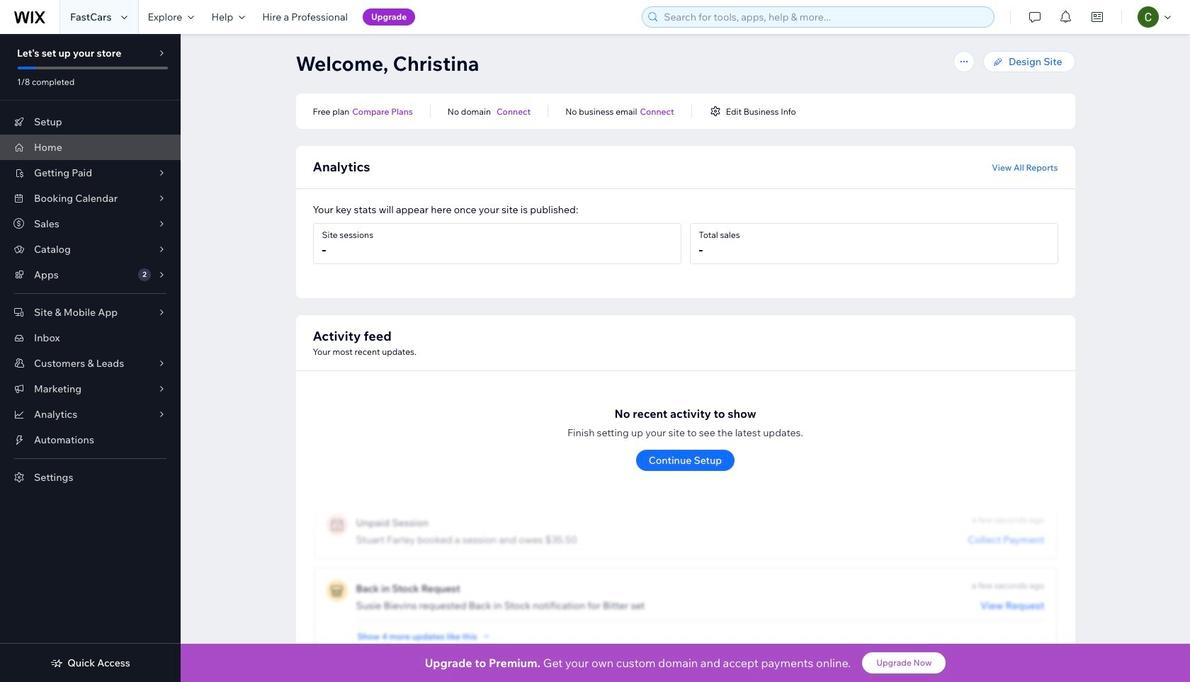 Task type: locate. For each thing, give the bounding box(es) containing it.
sidebar element
[[0, 34, 181, 683]]

Search for tools, apps, help & more... field
[[660, 7, 990, 27]]



Task type: vqa. For each thing, say whether or not it's contained in the screenshot.
Reports
no



